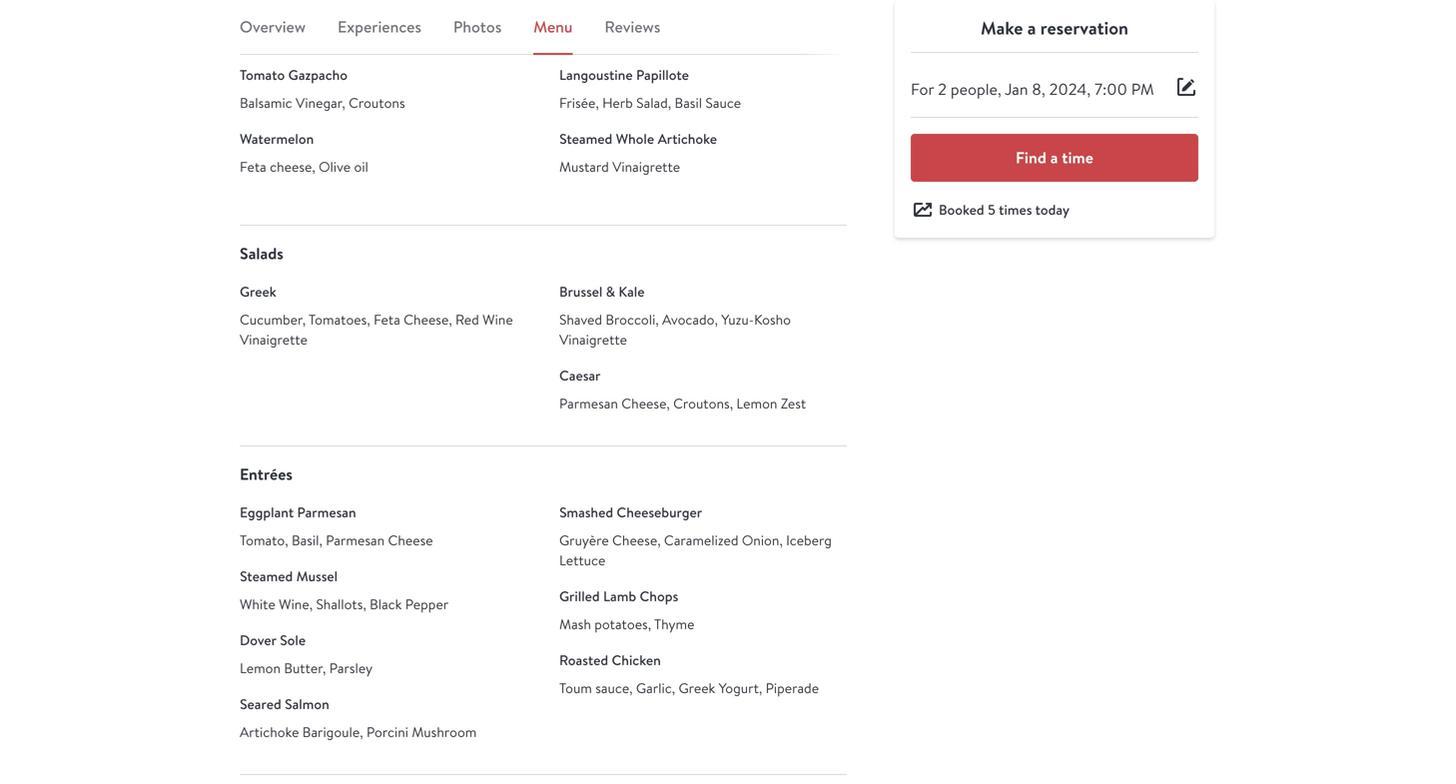 Task type: vqa. For each thing, say whether or not it's contained in the screenshot.
times
yes



Task type: locate. For each thing, give the bounding box(es) containing it.
shallots,
[[316, 595, 366, 613]]

find a time
[[1016, 147, 1094, 168]]

artichoke inside seared salmon artichoke barigoule, porcini mushroom
[[240, 723, 299, 741]]

parmesan
[[559, 394, 618, 413], [297, 503, 356, 522], [326, 531, 385, 549]]

tomato,
[[240, 531, 288, 549]]

booked
[[939, 200, 985, 219]]

basil
[[675, 93, 702, 112]]

kale
[[619, 282, 645, 301]]

feta right tomatoes,
[[374, 310, 400, 329]]

feta down watermelon
[[240, 157, 266, 176]]

yuzu-
[[721, 310, 754, 329]]

1 vertical spatial feta
[[374, 310, 400, 329]]

parmesan for eggplant parmesan
[[297, 503, 356, 522]]

steamed
[[559, 129, 613, 148], [240, 567, 293, 586]]

0 horizontal spatial a
[[1028, 15, 1036, 40]]

cheese, left croutons,
[[622, 394, 670, 413]]

artichoke down the basil
[[658, 129, 717, 148]]

papillote
[[636, 65, 689, 84]]

tomato gazpacho balsamic vinegar, croutons
[[240, 65, 405, 112]]

0 vertical spatial cheese,
[[404, 310, 452, 329]]

menu
[[534, 16, 573, 37]]

0 vertical spatial greek
[[240, 282, 276, 301]]

chops
[[640, 587, 678, 606]]

greek inside roasted chicken toum sauce, garlic, greek yogurt, piperade
[[679, 679, 716, 697]]

1 horizontal spatial feta
[[374, 310, 400, 329]]

vinaigrette down the cucumber,
[[240, 330, 308, 349]]

make a reservation
[[981, 15, 1129, 40]]

cheese, left "red"
[[404, 310, 452, 329]]

vinaigrette down whole at the top of the page
[[612, 157, 680, 176]]

salad,
[[636, 93, 671, 112]]

gruyère
[[559, 531, 609, 549]]

garlic,
[[636, 679, 675, 697]]

a
[[1028, 15, 1036, 40], [1051, 147, 1058, 168]]

tomatoes,
[[309, 310, 370, 329]]

0 horizontal spatial artichoke
[[240, 723, 299, 741]]

1 vertical spatial steamed
[[240, 567, 293, 586]]

1 vertical spatial greek
[[679, 679, 716, 697]]

vinegar,
[[296, 93, 345, 112]]

wine,
[[279, 595, 313, 613]]

0 horizontal spatial lemon
[[240, 659, 281, 677]]

greek right garlic, at the bottom left of page
[[679, 679, 716, 697]]

vinaigrette inside brussel & kale shaved broccoli, avocado, yuzu-kosho vinaigrette
[[559, 330, 627, 349]]

steamed inside steamed mussel white wine, shallots, black pepper
[[240, 567, 293, 586]]

watermelon
[[240, 129, 314, 148]]

tab list
[[240, 15, 847, 55]]

artichoke inside steamed whole artichoke mustard vinaigrette
[[658, 129, 717, 148]]

langoustine papillote frisée, herb salad, basil sauce
[[559, 65, 741, 112]]

1 vertical spatial a
[[1051, 147, 1058, 168]]

cheese,
[[404, 310, 452, 329], [622, 394, 670, 413], [612, 531, 661, 549]]

vinaigrette down shaved
[[559, 330, 627, 349]]

butter,
[[284, 659, 326, 677]]

times
[[999, 200, 1032, 219]]

1 vertical spatial parmesan
[[297, 503, 356, 522]]

lemon
[[737, 394, 778, 413], [240, 659, 281, 677]]

feta
[[240, 157, 266, 176], [374, 310, 400, 329]]

2 vertical spatial cheese,
[[612, 531, 661, 549]]

0 horizontal spatial steamed
[[240, 567, 293, 586]]

basil,
[[292, 531, 323, 549]]

2024,
[[1049, 78, 1091, 99]]

parmesan right basil,
[[326, 531, 385, 549]]

cheeseburger
[[617, 503, 702, 522]]

toum
[[559, 679, 592, 697]]

steamed inside steamed whole artichoke mustard vinaigrette
[[559, 129, 613, 148]]

0 horizontal spatial feta
[[240, 157, 266, 176]]

eggplant
[[240, 503, 294, 522]]

cucumber,
[[240, 310, 306, 329]]

barigoule,
[[302, 723, 363, 741]]

a inside button
[[1051, 147, 1058, 168]]

5
[[988, 200, 996, 219]]

1 vertical spatial cheese,
[[622, 394, 670, 413]]

lemon left 'zest'
[[737, 394, 778, 413]]

feta inside watermelon feta cheese, olive oil
[[240, 157, 266, 176]]

1 horizontal spatial artichoke
[[658, 129, 717, 148]]

0 vertical spatial artichoke
[[658, 129, 717, 148]]

lettuce
[[559, 551, 606, 569]]

cheese
[[388, 531, 433, 549]]

olive
[[319, 157, 351, 176]]

1 horizontal spatial steamed
[[559, 129, 613, 148]]

smashed
[[559, 503, 613, 522]]

steamed for steamed whole artichoke
[[559, 129, 613, 148]]

potatoes,
[[595, 615, 651, 633]]

parmesan inside 'caesar parmesan cheese, croutons, lemon zest'
[[559, 394, 618, 413]]

porcini
[[367, 723, 409, 741]]

0 vertical spatial lemon
[[737, 394, 778, 413]]

booked 5 times today
[[939, 200, 1070, 219]]

zest
[[781, 394, 806, 413]]

artichoke
[[658, 129, 717, 148], [240, 723, 299, 741]]

a right find in the top right of the page
[[1051, 147, 1058, 168]]

steamed up mustard
[[559, 129, 613, 148]]

greek
[[240, 282, 276, 301], [679, 679, 716, 697]]

0 vertical spatial feta
[[240, 157, 266, 176]]

lemon inside 'caesar parmesan cheese, croutons, lemon zest'
[[737, 394, 778, 413]]

parmesan down the caesar
[[559, 394, 618, 413]]

herb
[[602, 93, 633, 112]]

greek up the cucumber,
[[240, 282, 276, 301]]

0 vertical spatial parmesan
[[559, 394, 618, 413]]

broccoli,
[[606, 310, 659, 329]]

cheese, inside smashed cheeseburger gruyère cheese, caramelized onion, iceberg lettuce
[[612, 531, 661, 549]]

1 vertical spatial lemon
[[240, 659, 281, 677]]

7:00
[[1095, 78, 1128, 99]]

1 horizontal spatial greek
[[679, 679, 716, 697]]

brussel
[[559, 282, 603, 301]]

gazpacho
[[288, 65, 348, 84]]

salads
[[240, 243, 284, 264]]

0 horizontal spatial greek
[[240, 282, 276, 301]]

oil
[[354, 157, 369, 176]]

a right make
[[1028, 15, 1036, 40]]

0 vertical spatial steamed
[[559, 129, 613, 148]]

1 horizontal spatial a
[[1051, 147, 1058, 168]]

croutons,
[[673, 394, 733, 413]]

cheese, down 'cheeseburger'
[[612, 531, 661, 549]]

artichoke down seared
[[240, 723, 299, 741]]

white
[[240, 595, 276, 613]]

1 vertical spatial artichoke
[[240, 723, 299, 741]]

dover
[[240, 631, 276, 650]]

steamed up white at the left bottom of the page
[[240, 567, 293, 586]]

people,
[[951, 78, 1002, 99]]

parmesan up basil,
[[297, 503, 356, 522]]

0 vertical spatial a
[[1028, 15, 1036, 40]]

wine
[[483, 310, 513, 329]]

make
[[981, 15, 1023, 40]]

onion,
[[742, 531, 783, 549]]

experiences
[[338, 16, 421, 37]]

brussel & kale shaved broccoli, avocado, yuzu-kosho vinaigrette
[[559, 282, 791, 349]]

1 horizontal spatial lemon
[[737, 394, 778, 413]]

lemon down dover
[[240, 659, 281, 677]]



Task type: describe. For each thing, give the bounding box(es) containing it.
for
[[911, 78, 934, 99]]

seared
[[240, 695, 281, 714]]

piperade
[[766, 679, 819, 697]]

2 vertical spatial parmesan
[[326, 531, 385, 549]]

cheese, inside the greek cucumber, tomatoes, feta cheese, red wine vinaigrette
[[404, 310, 452, 329]]

red
[[456, 310, 479, 329]]

caesar parmesan cheese, croutons, lemon zest
[[559, 366, 806, 413]]

time
[[1062, 147, 1094, 168]]

whole
[[616, 129, 654, 148]]

cheese,
[[270, 157, 315, 176]]

entrées
[[240, 463, 293, 485]]

seared salmon artichoke barigoule, porcini mushroom
[[240, 695, 477, 741]]

mushroom
[[412, 723, 477, 741]]

black
[[370, 595, 402, 613]]

iceberg
[[786, 531, 832, 549]]

kosho
[[754, 310, 791, 329]]

find a time button
[[911, 134, 1199, 182]]

grilled lamb chops mash potatoes, thyme
[[559, 587, 695, 633]]

balsamic
[[240, 93, 292, 112]]

lamb
[[603, 587, 636, 606]]

pm
[[1131, 78, 1154, 99]]

mussel
[[296, 567, 338, 586]]

photos
[[453, 16, 502, 37]]

dover sole lemon butter, parsley
[[240, 631, 373, 677]]

greek inside the greek cucumber, tomatoes, feta cheese, red wine vinaigrette
[[240, 282, 276, 301]]

salmon
[[285, 695, 329, 714]]

avocado,
[[662, 310, 718, 329]]

sole
[[280, 631, 306, 650]]

smashed cheeseburger gruyère cheese, caramelized onion, iceberg lettuce
[[559, 503, 832, 569]]

pepper
[[405, 595, 449, 613]]

reservation
[[1041, 15, 1129, 40]]

watermelon feta cheese, olive oil
[[240, 129, 369, 176]]

parmesan for caesar
[[559, 394, 618, 413]]

feta inside the greek cucumber, tomatoes, feta cheese, red wine vinaigrette
[[374, 310, 400, 329]]

lemon inside the dover sole lemon butter, parsley
[[240, 659, 281, 677]]

parsley
[[329, 659, 373, 677]]

&
[[606, 282, 615, 301]]

eggplant parmesan tomato, basil, parmesan cheese
[[240, 503, 433, 549]]

vinaigrette inside steamed whole artichoke mustard vinaigrette
[[612, 157, 680, 176]]

artichoke for entrées
[[240, 723, 299, 741]]

for 2 people, jan 8, 2024, 7:00 pm
[[911, 78, 1154, 99]]

reviews
[[605, 16, 660, 37]]

appetizers
[[240, 26, 314, 47]]

sauce,
[[596, 679, 633, 697]]

caesar
[[559, 366, 601, 385]]

chicken
[[612, 651, 661, 670]]

overview
[[240, 16, 306, 37]]

a for time
[[1051, 147, 1058, 168]]

roasted
[[559, 651, 608, 670]]

steamed whole artichoke mustard vinaigrette
[[559, 129, 717, 176]]

vinaigrette inside the greek cucumber, tomatoes, feta cheese, red wine vinaigrette
[[240, 330, 308, 349]]

mustard
[[559, 157, 609, 176]]

today
[[1035, 200, 1070, 219]]

tab list containing overview
[[240, 15, 847, 55]]

for 2 people, jan 8, 2024, 7:00 pm button
[[895, 69, 1215, 117]]

yogurt,
[[719, 679, 762, 697]]

sauce
[[706, 93, 741, 112]]

grilled
[[559, 587, 600, 606]]

find
[[1016, 147, 1047, 168]]

mash
[[559, 615, 591, 633]]

greek cucumber, tomatoes, feta cheese, red wine vinaigrette
[[240, 282, 513, 349]]

2
[[938, 78, 947, 99]]

8,
[[1032, 78, 1046, 99]]

frisée,
[[559, 93, 599, 112]]

jan
[[1005, 78, 1028, 99]]

langoustine
[[559, 65, 633, 84]]

steamed mussel white wine, shallots, black pepper
[[240, 567, 449, 613]]

croutons
[[349, 93, 405, 112]]

steamed for steamed mussel
[[240, 567, 293, 586]]

artichoke for appetizers
[[658, 129, 717, 148]]

tomato
[[240, 65, 285, 84]]

cheese, inside 'caesar parmesan cheese, croutons, lemon zest'
[[622, 394, 670, 413]]

a for reservation
[[1028, 15, 1036, 40]]



